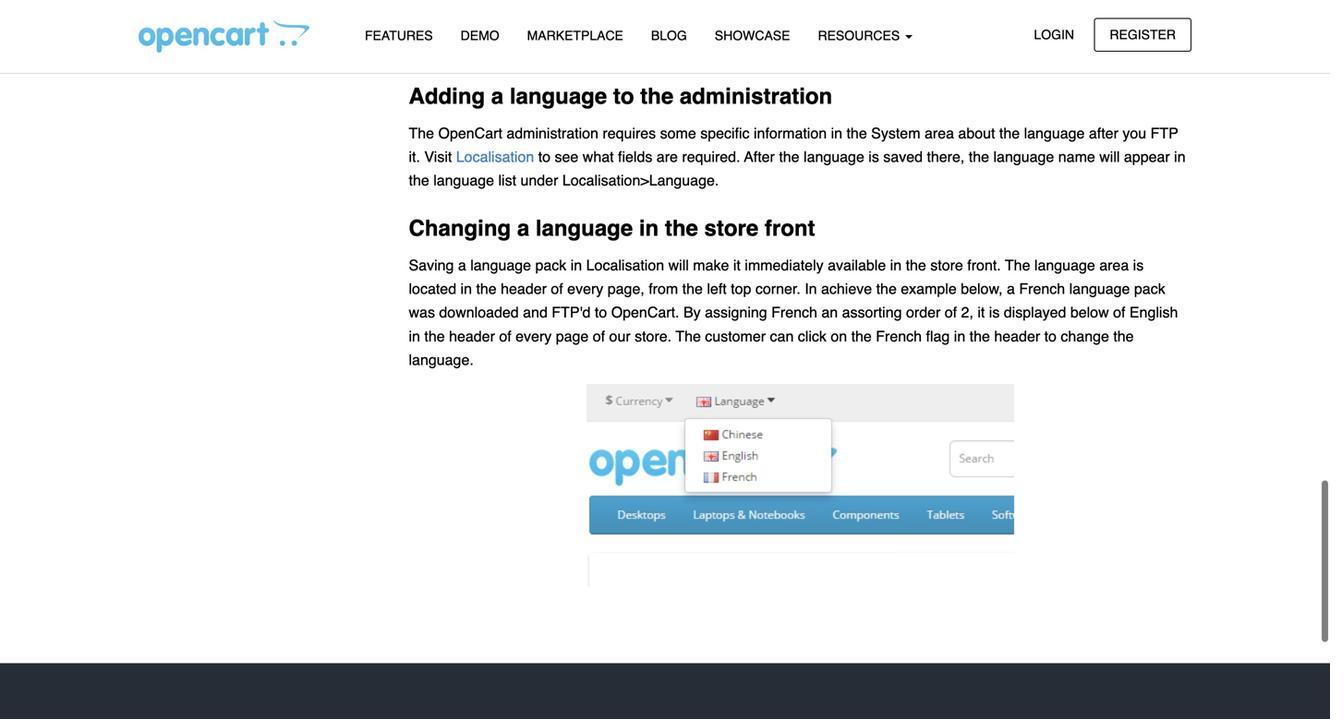 Task type: locate. For each thing, give the bounding box(es) containing it.
front
[[765, 217, 815, 242]]

store up the example in the top right of the page
[[930, 258, 963, 275]]

of
[[551, 281, 563, 298], [945, 305, 957, 322], [1113, 305, 1126, 322], [499, 329, 511, 346], [593, 329, 605, 346]]

1 vertical spatial is
[[1133, 258, 1144, 275]]

is inside to see what fields are required. after the language is saved there, the language name will appear in the language list under localisation>language.
[[869, 149, 879, 166]]

french
[[1019, 281, 1065, 298], [771, 305, 817, 322], [876, 329, 922, 346]]

1 vertical spatial area
[[1099, 258, 1129, 275]]

0 vertical spatial french
[[1019, 281, 1065, 298]]

localisation>language.
[[562, 173, 719, 190]]

0 vertical spatial every
[[567, 281, 604, 298]]

the down about
[[969, 149, 989, 166]]

the right about
[[999, 126, 1020, 143]]

in down was
[[409, 329, 420, 346]]

a up opencart
[[491, 85, 504, 110]]

to
[[613, 85, 634, 110], [538, 149, 551, 166], [595, 305, 607, 322], [1044, 329, 1057, 346]]

adding
[[409, 85, 485, 110]]

1 vertical spatial french
[[771, 305, 817, 322]]

localisation up list
[[456, 149, 538, 166]]

the
[[409, 126, 434, 143], [1005, 258, 1030, 275], [676, 329, 701, 346]]

in right flag
[[954, 329, 966, 346]]

store
[[704, 217, 759, 242], [930, 258, 963, 275]]

0 vertical spatial will
[[1100, 149, 1120, 166]]

in right information
[[831, 126, 843, 143]]

1 horizontal spatial every
[[567, 281, 604, 298]]

0 horizontal spatial pack
[[535, 258, 567, 275]]

pack
[[535, 258, 567, 275], [1134, 281, 1166, 298]]

downloaded
[[439, 305, 519, 322]]

opencart - open source shopping cart solution image
[[139, 19, 309, 53]]

header down displayed
[[994, 329, 1040, 346]]

click
[[798, 329, 827, 346]]

some
[[660, 126, 696, 143]]

see
[[555, 149, 579, 166]]

order
[[906, 305, 941, 322]]

every
[[567, 281, 604, 298], [516, 329, 552, 346]]

0 horizontal spatial it
[[733, 258, 741, 275]]

on
[[831, 329, 847, 346]]

what
[[583, 149, 614, 166]]

register link
[[1094, 18, 1192, 52]]

a right 'saving'
[[458, 258, 466, 275]]

the opencart administration requires some specific information in the system area about the language after you ftp it. visit
[[409, 126, 1178, 166]]

page
[[556, 329, 589, 346]]

it right "2,"
[[978, 305, 985, 322]]

french up can
[[771, 305, 817, 322]]

the right front. at right top
[[1005, 258, 1030, 275]]

localisation link
[[456, 149, 538, 166]]

localisation
[[456, 149, 538, 166], [586, 258, 664, 275]]

will inside to see what fields are required. after the language is saved there, the language name will appear in the language list under localisation>language.
[[1100, 149, 1120, 166]]

localisation up page,
[[586, 258, 664, 275]]

0 horizontal spatial store
[[704, 217, 759, 242]]

the down "2,"
[[970, 329, 990, 346]]

administration up specific
[[680, 85, 833, 110]]

the down the by
[[676, 329, 701, 346]]

in
[[831, 126, 843, 143], [1174, 149, 1186, 166], [639, 217, 659, 242], [571, 258, 582, 275], [890, 258, 902, 275], [461, 281, 472, 298], [409, 329, 420, 346], [954, 329, 966, 346]]

the up language.
[[424, 329, 445, 346]]

it up top on the right top of the page
[[733, 258, 741, 275]]

below
[[1071, 305, 1109, 322]]

header down downloaded
[[449, 329, 495, 346]]

2 vertical spatial french
[[876, 329, 922, 346]]

will down after
[[1100, 149, 1120, 166]]

1 horizontal spatial administration
[[680, 85, 833, 110]]

2 horizontal spatial is
[[1133, 258, 1144, 275]]

a down under
[[517, 217, 529, 242]]

make
[[693, 258, 729, 275]]

1 vertical spatial it
[[978, 305, 985, 322]]

1 vertical spatial administration
[[507, 126, 599, 143]]

1 horizontal spatial area
[[1099, 258, 1129, 275]]

is left saved
[[869, 149, 879, 166]]

0 horizontal spatial area
[[925, 126, 954, 143]]

1 horizontal spatial french
[[876, 329, 922, 346]]

example
[[901, 281, 957, 298]]

0 vertical spatial pack
[[535, 258, 567, 275]]

store up make
[[704, 217, 759, 242]]

of down downloaded
[[499, 329, 511, 346]]

are
[[657, 149, 678, 166]]

will
[[1100, 149, 1120, 166], [668, 258, 689, 275]]

administration up see
[[507, 126, 599, 143]]

the
[[640, 85, 674, 110], [847, 126, 867, 143], [999, 126, 1020, 143], [779, 149, 800, 166], [969, 149, 989, 166], [409, 173, 429, 190], [665, 217, 698, 242], [906, 258, 926, 275], [476, 281, 497, 298], [682, 281, 703, 298], [876, 281, 897, 298], [424, 329, 445, 346], [851, 329, 872, 346], [970, 329, 990, 346], [1113, 329, 1134, 346]]

the down it.
[[409, 173, 429, 190]]

is down below,
[[989, 305, 1000, 322]]

to up requires
[[613, 85, 634, 110]]

0 horizontal spatial is
[[869, 149, 879, 166]]

administration inside the opencart administration requires some specific information in the system area about the language after you ftp it. visit
[[507, 126, 599, 143]]

french up displayed
[[1019, 281, 1065, 298]]

showcase
[[715, 28, 790, 43]]

1 horizontal spatial will
[[1100, 149, 1120, 166]]

1 horizontal spatial the
[[676, 329, 701, 346]]

header up and
[[501, 281, 547, 298]]

1 horizontal spatial is
[[989, 305, 1000, 322]]

saving a language pack in localisation will make it immediately available in the store front. the language area is located in the header of every page, from the left top corner. in achieve the example below, a french language pack was downloaded and ftp'd to opencart. by assigning french an assorting order of 2, it is displayed below of english in the header of every page of our store. the customer can click on the french flag in the header to change the language.
[[409, 258, 1178, 369]]

immediately
[[745, 258, 824, 275]]

an
[[822, 305, 838, 322]]

1 vertical spatial store
[[930, 258, 963, 275]]

left
[[707, 281, 727, 298]]

after
[[744, 149, 775, 166]]

the up it.
[[409, 126, 434, 143]]

front.
[[967, 258, 1001, 275]]

pack up and
[[535, 258, 567, 275]]

is
[[869, 149, 879, 166], [1133, 258, 1144, 275], [989, 305, 1000, 322]]

1 horizontal spatial pack
[[1134, 281, 1166, 298]]

every up ftp'd
[[567, 281, 604, 298]]

changing
[[409, 217, 511, 242]]

to left see
[[538, 149, 551, 166]]

0 horizontal spatial administration
[[507, 126, 599, 143]]

1 vertical spatial will
[[668, 258, 689, 275]]

1 horizontal spatial it
[[978, 305, 985, 322]]

in down 'localisation>language.'
[[639, 217, 659, 242]]

will up "from"
[[668, 258, 689, 275]]

is up english
[[1133, 258, 1144, 275]]

about
[[958, 126, 995, 143]]

in inside to see what fields are required. after the language is saved there, the language name will appear in the language list under localisation>language.
[[1174, 149, 1186, 166]]

login link
[[1018, 18, 1090, 52]]

language
[[510, 85, 607, 110], [1024, 126, 1085, 143], [804, 149, 865, 166], [994, 149, 1054, 166], [433, 173, 494, 190], [536, 217, 633, 242], [470, 258, 531, 275], [1035, 258, 1095, 275], [1069, 281, 1130, 298]]

area up there,
[[925, 126, 954, 143]]

2 horizontal spatial header
[[994, 329, 1040, 346]]

0 vertical spatial the
[[409, 126, 434, 143]]

1 horizontal spatial localisation
[[586, 258, 664, 275]]

under
[[521, 173, 558, 190]]

1 horizontal spatial store
[[930, 258, 963, 275]]

assorting
[[842, 305, 902, 322]]

appear
[[1124, 149, 1170, 166]]

0 vertical spatial localisation
[[456, 149, 538, 166]]

opencart.
[[611, 305, 679, 322]]

area
[[925, 126, 954, 143], [1099, 258, 1129, 275]]

customer
[[705, 329, 766, 346]]

ftp'd
[[552, 305, 591, 322]]

french down order
[[876, 329, 922, 346]]

can
[[770, 329, 794, 346]]

our
[[609, 329, 631, 346]]

1 vertical spatial localisation
[[586, 258, 664, 275]]

features
[[365, 28, 433, 43]]

0 vertical spatial area
[[925, 126, 954, 143]]

administration
[[680, 85, 833, 110], [507, 126, 599, 143]]

0 horizontal spatial will
[[668, 258, 689, 275]]

was
[[409, 305, 435, 322]]

it
[[733, 258, 741, 275], [978, 305, 985, 322]]

pack up english
[[1134, 281, 1166, 298]]

available
[[828, 258, 886, 275]]

changing a language in the store front
[[409, 217, 815, 242]]

every down and
[[516, 329, 552, 346]]

0 vertical spatial is
[[869, 149, 879, 166]]

area up below
[[1099, 258, 1129, 275]]

1 vertical spatial the
[[1005, 258, 1030, 275]]

0 horizontal spatial every
[[516, 329, 552, 346]]

store.
[[635, 329, 672, 346]]

0 horizontal spatial the
[[409, 126, 434, 143]]

the up the by
[[682, 281, 703, 298]]

in down ftp
[[1174, 149, 1186, 166]]

0 vertical spatial administration
[[680, 85, 833, 110]]

header
[[501, 281, 547, 298], [449, 329, 495, 346], [994, 329, 1040, 346]]

2 vertical spatial the
[[676, 329, 701, 346]]

2,
[[961, 305, 974, 322]]

a
[[491, 85, 504, 110], [517, 217, 529, 242], [458, 258, 466, 275], [1007, 281, 1015, 298]]

to right ftp'd
[[595, 305, 607, 322]]



Task type: describe. For each thing, give the bounding box(es) containing it.
the up some
[[640, 85, 674, 110]]

to down displayed
[[1044, 329, 1057, 346]]

of left our on the top of the page
[[593, 329, 605, 346]]

in inside the opencart administration requires some specific information in the system area about the language after you ftp it. visit
[[831, 126, 843, 143]]

of left "2,"
[[945, 305, 957, 322]]

will inside saving a language pack in localisation will make it immediately available in the store front. the language area is located in the header of every page, from the left top corner. in achieve the example below, a french language pack was downloaded and ftp'd to opencart. by assigning french an assorting order of 2, it is displayed below of english in the header of every page of our store. the customer can click on the french flag in the header to change the language.
[[668, 258, 689, 275]]

the down information
[[779, 149, 800, 166]]

of up ftp'd
[[551, 281, 563, 298]]

saving
[[409, 258, 454, 275]]

it.
[[409, 149, 420, 166]]

multi language frontend image
[[585, 384, 1015, 588]]

demo link
[[447, 19, 513, 52]]

and
[[523, 305, 548, 322]]

corner.
[[756, 281, 801, 298]]

in up ftp'd
[[571, 258, 582, 275]]

area inside saving a language pack in localisation will make it immediately available in the store front. the language area is located in the header of every page, from the left top corner. in achieve the example below, a french language pack was downloaded and ftp'd to opencart. by assigning french an assorting order of 2, it is displayed below of english in the header of every page of our store. the customer can click on the french flag in the header to change the language.
[[1099, 258, 1129, 275]]

opencart
[[438, 126, 502, 143]]

required.
[[682, 149, 740, 166]]

register
[[1110, 27, 1176, 42]]

a for changing
[[517, 217, 529, 242]]

the left system
[[847, 126, 867, 143]]

after
[[1089, 126, 1119, 143]]

features link
[[351, 19, 447, 52]]

page,
[[608, 281, 645, 298]]

marketplace link
[[513, 19, 637, 52]]

a right below,
[[1007, 281, 1015, 298]]

language inside the opencart administration requires some specific information in the system area about the language after you ftp it. visit
[[1024, 126, 1085, 143]]

you
[[1123, 126, 1147, 143]]

0 horizontal spatial header
[[449, 329, 495, 346]]

0 vertical spatial store
[[704, 217, 759, 242]]

0 horizontal spatial localisation
[[456, 149, 538, 166]]

to inside to see what fields are required. after the language is saved there, the language name will appear in the language list under localisation>language.
[[538, 149, 551, 166]]

0 horizontal spatial french
[[771, 305, 817, 322]]

to see what fields are required. after the language is saved there, the language name will appear in the language list under localisation>language.
[[409, 149, 1186, 190]]

demo
[[461, 28, 499, 43]]

specific
[[700, 126, 750, 143]]

there,
[[927, 149, 965, 166]]

1 horizontal spatial header
[[501, 281, 547, 298]]

the up 'assorting'
[[876, 281, 897, 298]]

the right on
[[851, 329, 872, 346]]

top
[[731, 281, 751, 298]]

by
[[684, 305, 701, 322]]

resources
[[818, 28, 904, 43]]

marketplace
[[527, 28, 623, 43]]

resources link
[[804, 19, 927, 52]]

assigning
[[705, 305, 767, 322]]

the inside the opencart administration requires some specific information in the system area about the language after you ftp it. visit
[[409, 126, 434, 143]]

0 vertical spatial it
[[733, 258, 741, 275]]

fields
[[618, 149, 653, 166]]

in up downloaded
[[461, 281, 472, 298]]

1 vertical spatial pack
[[1134, 281, 1166, 298]]

in
[[805, 281, 817, 298]]

a for saving
[[458, 258, 466, 275]]

the up downloaded
[[476, 281, 497, 298]]

visit
[[424, 149, 452, 166]]

ftp
[[1151, 126, 1178, 143]]

achieve
[[821, 281, 872, 298]]

login
[[1034, 27, 1074, 42]]

area inside the opencart administration requires some specific information in the system area about the language after you ftp it. visit
[[925, 126, 954, 143]]

store inside saving a language pack in localisation will make it immediately available in the store front. the language area is located in the header of every page, from the left top corner. in achieve the example below, a french language pack was downloaded and ftp'd to opencart. by assigning french an assorting order of 2, it is displayed below of english in the header of every page of our store. the customer can click on the french flag in the header to change the language.
[[930, 258, 963, 275]]

1 vertical spatial every
[[516, 329, 552, 346]]

blog link
[[637, 19, 701, 52]]

requires
[[603, 126, 656, 143]]

list
[[498, 173, 516, 190]]

from
[[649, 281, 678, 298]]

2 vertical spatial is
[[989, 305, 1000, 322]]

ftp language image
[[604, 0, 997, 61]]

adding a language to the administration
[[409, 85, 833, 110]]

language.
[[409, 352, 474, 369]]

the down english
[[1113, 329, 1134, 346]]

english
[[1130, 305, 1178, 322]]

below,
[[961, 281, 1003, 298]]

of right below
[[1113, 305, 1126, 322]]

the up the example in the top right of the page
[[906, 258, 926, 275]]

information
[[754, 126, 827, 143]]

change
[[1061, 329, 1109, 346]]

the up make
[[665, 217, 698, 242]]

saved
[[883, 149, 923, 166]]

name
[[1058, 149, 1095, 166]]

a for adding
[[491, 85, 504, 110]]

2 horizontal spatial the
[[1005, 258, 1030, 275]]

blog
[[651, 28, 687, 43]]

2 horizontal spatial french
[[1019, 281, 1065, 298]]

in right "available"
[[890, 258, 902, 275]]

system
[[871, 126, 921, 143]]

located
[[409, 281, 456, 298]]

showcase link
[[701, 19, 804, 52]]

displayed
[[1004, 305, 1066, 322]]

flag
[[926, 329, 950, 346]]

localisation inside saving a language pack in localisation will make it immediately available in the store front. the language area is located in the header of every page, from the left top corner. in achieve the example below, a french language pack was downloaded and ftp'd to opencart. by assigning french an assorting order of 2, it is displayed below of english in the header of every page of our store. the customer can click on the french flag in the header to change the language.
[[586, 258, 664, 275]]



Task type: vqa. For each thing, say whether or not it's contained in the screenshot.
Section
no



